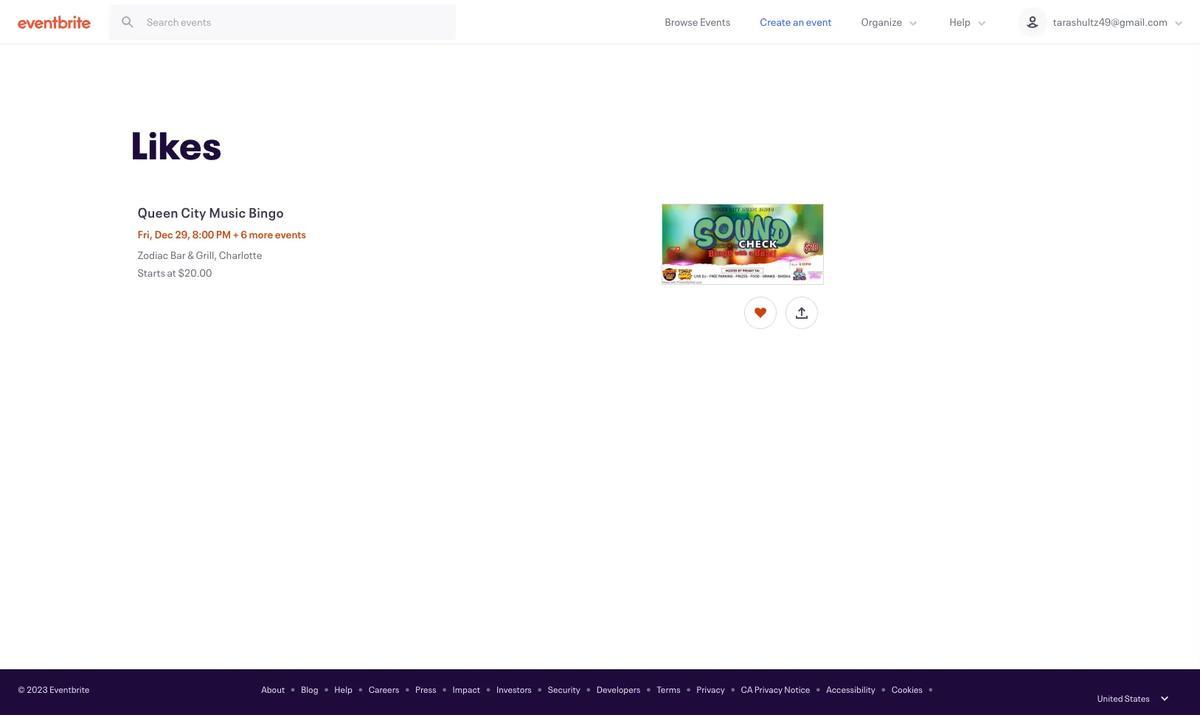 Task type: locate. For each thing, give the bounding box(es) containing it.
developers
[[597, 683, 641, 695]]

terms link
[[657, 683, 681, 695]]

create an event link
[[746, 0, 847, 44]]

privacy
[[697, 683, 725, 695], [755, 683, 783, 695]]

pm
[[216, 227, 231, 241]]

tarashultz49@gmail.com link
[[1004, 0, 1201, 44]]

0 vertical spatial help
[[950, 15, 971, 29]]

help link
[[935, 0, 1004, 44], [335, 683, 353, 695]]

8:00
[[193, 227, 214, 241]]

ca privacy notice link
[[741, 683, 811, 695]]

investors
[[497, 683, 532, 695]]

an
[[793, 15, 805, 29]]

2 privacy from the left
[[755, 683, 783, 695]]

united
[[1098, 692, 1124, 704]]

press link
[[416, 683, 437, 695]]

press
[[416, 683, 437, 695]]

likes
[[131, 120, 222, 170]]

developers link
[[597, 683, 641, 695]]

help right organize 'link'
[[950, 15, 971, 29]]

privacy left ca
[[697, 683, 725, 695]]

0 horizontal spatial privacy
[[697, 683, 725, 695]]

0 horizontal spatial help link
[[335, 683, 353, 695]]

ca privacy notice
[[741, 683, 811, 695]]

security
[[548, 683, 581, 695]]

states
[[1125, 692, 1151, 704]]

browse events link
[[651, 0, 746, 44]]

eventbrite
[[49, 683, 90, 695]]

1 horizontal spatial help link
[[935, 0, 1004, 44]]

help right blog
[[335, 683, 353, 695]]

events
[[700, 15, 731, 29]]

2023
[[27, 683, 48, 695]]

fri,
[[138, 227, 153, 241]]

tarashultz49@gmail.com
[[1054, 15, 1168, 29]]

eventbrite image
[[18, 14, 91, 29]]

©
[[18, 683, 25, 695]]

careers
[[369, 683, 400, 695]]

starts
[[138, 266, 165, 280]]

1 horizontal spatial privacy
[[755, 683, 783, 695]]

$20.00
[[178, 266, 212, 280]]

bar
[[170, 248, 186, 262]]

at
[[167, 266, 176, 280]]

1 vertical spatial help
[[335, 683, 353, 695]]

impact
[[453, 683, 481, 695]]

1 vertical spatial help link
[[335, 683, 353, 695]]

1 horizontal spatial help
[[950, 15, 971, 29]]

queen city music bingo fri, dec 29, 8:00 pm + 6 more events zodiac bar & grill, charlotte starts at $20.00
[[138, 204, 306, 280]]

events
[[275, 227, 306, 241]]

help
[[950, 15, 971, 29], [335, 683, 353, 695]]

privacy right ca
[[755, 683, 783, 695]]

charlotte
[[219, 248, 262, 262]]



Task type: describe. For each thing, give the bounding box(es) containing it.
blog link
[[301, 683, 318, 695]]

1 privacy from the left
[[697, 683, 725, 695]]

create an event
[[760, 15, 832, 29]]

cookies link
[[892, 683, 923, 695]]

© 2023 eventbrite
[[18, 683, 90, 695]]

grill,
[[196, 248, 217, 262]]

privacy link
[[697, 683, 725, 695]]

music
[[209, 204, 246, 221]]

dec
[[155, 227, 173, 241]]

cookies
[[892, 683, 923, 695]]

event
[[807, 15, 832, 29]]

accessibility link
[[827, 683, 876, 695]]

notice
[[785, 683, 811, 695]]

browse
[[665, 15, 699, 29]]

&
[[188, 248, 194, 262]]

impact link
[[453, 683, 481, 695]]

create
[[760, 15, 791, 29]]

0 vertical spatial help link
[[935, 0, 1004, 44]]

accessibility
[[827, 683, 876, 695]]

+
[[233, 227, 239, 241]]

security link
[[548, 683, 581, 695]]

investors link
[[497, 683, 532, 695]]

6
[[241, 227, 247, 241]]

city
[[181, 204, 206, 221]]

organize
[[862, 15, 903, 29]]

blog
[[301, 683, 318, 695]]

ca
[[741, 683, 753, 695]]

queen
[[138, 204, 178, 221]]

careers link
[[369, 683, 400, 695]]

more
[[249, 227, 273, 241]]

about
[[261, 683, 285, 695]]

about link
[[261, 683, 285, 695]]

bingo
[[249, 204, 284, 221]]

queen city music bingo link
[[138, 204, 650, 221]]

29,
[[175, 227, 191, 241]]

0 horizontal spatial help
[[335, 683, 353, 695]]

zodiac
[[138, 248, 168, 262]]

organize link
[[847, 0, 935, 44]]

terms
[[657, 683, 681, 695]]

browse events
[[665, 15, 731, 29]]

united states
[[1098, 692, 1151, 704]]



Task type: vqa. For each thing, say whether or not it's contained in the screenshot.
Browse at the right
yes



